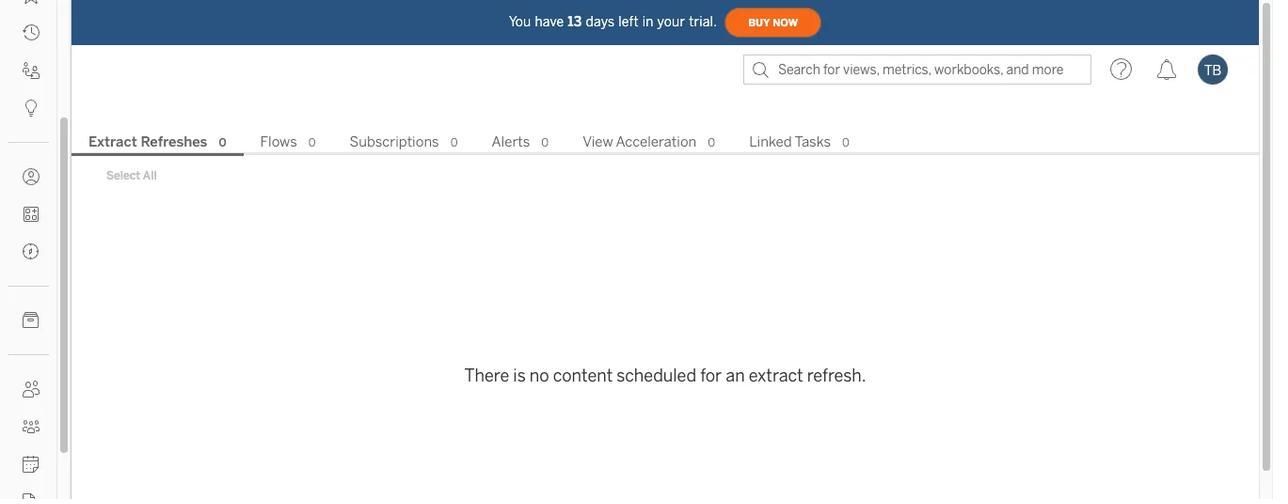 Task type: describe. For each thing, give the bounding box(es) containing it.
0 for extract refreshes
[[219, 136, 226, 150]]

collections image
[[23, 206, 40, 223]]

subscriptions
[[350, 134, 439, 151]]

external assets image
[[23, 312, 40, 329]]

0 for alerts
[[541, 136, 549, 150]]

recommendations image
[[23, 100, 40, 117]]

buy now button
[[725, 8, 822, 38]]

users image
[[23, 381, 40, 398]]

extract
[[749, 366, 803, 387]]

groups image
[[23, 419, 40, 436]]

shared with me image
[[23, 62, 40, 79]]

acceleration
[[616, 134, 697, 151]]

all
[[143, 169, 157, 183]]

your
[[657, 14, 685, 30]]

for
[[700, 366, 722, 387]]

tasks
[[795, 134, 831, 151]]

jobs image
[[23, 494, 40, 500]]

scheduled
[[617, 366, 696, 387]]

you
[[509, 14, 531, 30]]

in
[[642, 14, 654, 30]]

sub-spaces tab list
[[72, 132, 1259, 156]]

an
[[726, 366, 745, 387]]

there is no content scheduled for an extract refresh. main content
[[72, 94, 1259, 500]]

view acceleration
[[583, 134, 697, 151]]

there is no content scheduled for an extract refresh.
[[464, 366, 866, 387]]

0 for flows
[[308, 136, 316, 150]]



Task type: vqa. For each thing, say whether or not it's contained in the screenshot.
Path: in the The Excel-Direct File Path: Sample - Superstore.Xls
no



Task type: locate. For each thing, give the bounding box(es) containing it.
0 for view acceleration
[[708, 136, 715, 150]]

have
[[535, 14, 564, 30]]

buy now
[[748, 16, 798, 29]]

select all
[[106, 169, 157, 183]]

navigation
[[72, 128, 1259, 156]]

favorites image
[[23, 0, 40, 4]]

0 for linked tasks
[[842, 136, 850, 150]]

1 0 from the left
[[219, 136, 226, 150]]

there
[[464, 366, 509, 387]]

2 0 from the left
[[308, 136, 316, 150]]

3 0 from the left
[[450, 136, 458, 150]]

personal space image
[[23, 168, 40, 185]]

0 for subscriptions
[[450, 136, 458, 150]]

0 right tasks
[[842, 136, 850, 150]]

6 0 from the left
[[842, 136, 850, 150]]

explore image
[[23, 244, 40, 261]]

schedules image
[[23, 456, 40, 473]]

is
[[513, 366, 526, 387]]

select
[[106, 169, 140, 183]]

navigation containing extract refreshes
[[72, 128, 1259, 156]]

recents image
[[23, 24, 40, 41]]

linked
[[749, 134, 792, 151]]

13
[[568, 14, 582, 30]]

5 0 from the left
[[708, 136, 715, 150]]

0 right the acceleration
[[708, 136, 715, 150]]

0 right flows
[[308, 136, 316, 150]]

refresh.
[[807, 366, 866, 387]]

now
[[773, 16, 798, 29]]

select all button
[[94, 165, 169, 187]]

0
[[219, 136, 226, 150], [308, 136, 316, 150], [450, 136, 458, 150], [541, 136, 549, 150], [708, 136, 715, 150], [842, 136, 850, 150]]

buy
[[748, 16, 770, 29]]

alerts
[[492, 134, 530, 151]]

left
[[619, 14, 639, 30]]

trial.
[[689, 14, 717, 30]]

content
[[553, 366, 613, 387]]

linked tasks
[[749, 134, 831, 151]]

you have 13 days left in your trial.
[[509, 14, 717, 30]]

extract refreshes
[[88, 134, 207, 151]]

0 right alerts
[[541, 136, 549, 150]]

no
[[530, 366, 549, 387]]

refreshes
[[141, 134, 207, 151]]

0 left alerts
[[450, 136, 458, 150]]

extract
[[88, 134, 137, 151]]

days
[[586, 14, 615, 30]]

view
[[583, 134, 613, 151]]

0 right refreshes
[[219, 136, 226, 150]]

4 0 from the left
[[541, 136, 549, 150]]

flows
[[260, 134, 297, 151]]



